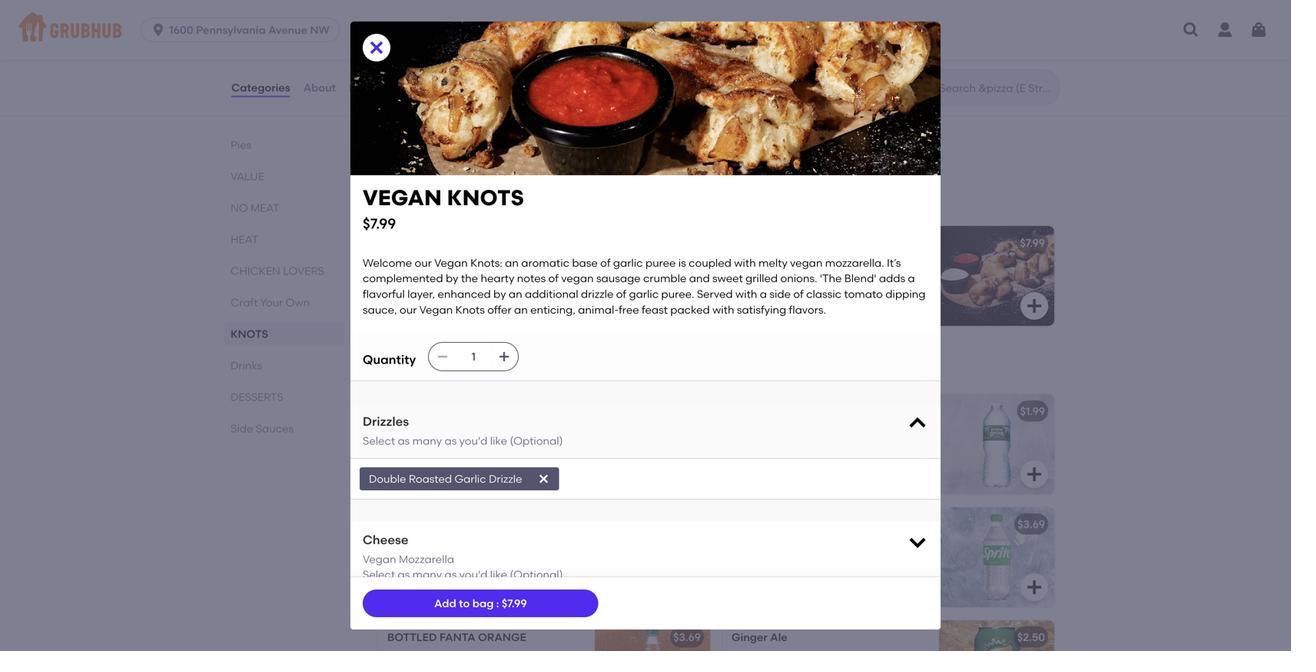 Task type: locate. For each thing, give the bounding box(es) containing it.
0 vertical spatial $7.99
[[363, 215, 396, 232]]

1 horizontal spatial vegan
[[790, 256, 823, 269]]

our
[[415, 256, 432, 269], [400, 303, 417, 316]]

reviews button
[[348, 60, 393, 115]]

smartwater 1l button
[[378, 394, 710, 494]]

1 craft from the top
[[387, 69, 424, 82]]

your up craft your own pizza
[[422, 22, 458, 42]]

0 vertical spatial garlic
[[613, 256, 643, 269]]

$1.99
[[1020, 405, 1045, 418]]

cheese
[[363, 532, 409, 547]]

2 (optional) from the top
[[510, 568, 563, 581]]

vegan
[[434, 256, 468, 269], [419, 303, 453, 316], [363, 553, 396, 566]]

svg image inside main navigation navigation
[[1182, 21, 1201, 39]]

an up hearty
[[505, 256, 519, 269]]

ginger ale
[[732, 631, 788, 644]]

1 horizontal spatial craft
[[375, 22, 418, 42]]

1 vertical spatial craft
[[387, 91, 423, 104]]

bottled up cheese
[[387, 518, 437, 531]]

0 vertical spatial (optional)
[[510, 434, 563, 447]]

1 vertical spatial a
[[760, 287, 767, 301]]

lovers
[[283, 264, 324, 278]]

bottled fanta orange image
[[595, 620, 710, 651]]

enticing,
[[531, 303, 576, 316]]

many down smartwater
[[413, 434, 442, 447]]

drizzles
[[363, 414, 409, 429]]

1 horizontal spatial craft your own
[[375, 22, 498, 42]]

craft up reviews
[[375, 22, 418, 42]]

bottled
[[387, 518, 437, 531], [732, 518, 781, 531], [387, 631, 437, 644]]

bottled for bottled fanta orange
[[387, 631, 437, 644]]

1 vertical spatial vegan
[[561, 272, 594, 285]]

by left the
[[446, 272, 459, 285]]

own down lovers
[[286, 296, 310, 309]]

vegan down cheese
[[363, 553, 396, 566]]

0 horizontal spatial craft your own
[[231, 296, 310, 309]]

many down mozzarella
[[413, 568, 442, 581]]

you'd down 1l
[[459, 434, 488, 447]]

0 horizontal spatial drinks
[[231, 359, 262, 372]]

:
[[496, 597, 499, 610]]

0 vertical spatial our
[[415, 256, 432, 269]]

2 vertical spatial with
[[713, 303, 735, 316]]

1 horizontal spatial your
[[422, 22, 458, 42]]

drizzles select as many as you'd like (optional)
[[363, 414, 563, 447]]

knots up welcome at top left
[[375, 190, 433, 210]]

1 vertical spatial (optional)
[[510, 568, 563, 581]]

layer,
[[408, 287, 435, 301]]

1 vertical spatial craft
[[231, 296, 258, 309]]

heat
[[231, 233, 258, 246]]

2 like from the top
[[490, 568, 507, 581]]

our up complemented
[[415, 256, 432, 269]]

many
[[413, 434, 442, 447], [413, 568, 442, 581]]

2 select from the top
[[363, 568, 395, 581]]

bottled for bottled coke
[[387, 518, 437, 531]]

crumble
[[643, 272, 687, 285]]

garlic up sausage
[[613, 256, 643, 269]]

0 vertical spatial you'd
[[459, 434, 488, 447]]

smartwater 1l image
[[595, 394, 710, 494]]

an down notes
[[509, 287, 522, 301]]

1 vertical spatial your
[[426, 91, 456, 104]]

0 horizontal spatial knots
[[231, 327, 268, 341]]

with up satisfying
[[736, 287, 758, 301]]

your for by
[[426, 91, 456, 104]]

no meat
[[231, 201, 280, 214]]

coke
[[440, 518, 471, 531]]

as
[[398, 434, 410, 447], [445, 434, 457, 447], [398, 568, 410, 581], [445, 568, 457, 581]]

0 horizontal spatial svg image
[[681, 129, 700, 148]]

your
[[422, 22, 458, 42], [260, 296, 283, 309]]

1 vertical spatial craft your own
[[231, 296, 310, 309]]

served
[[697, 287, 733, 301]]

knots inside vegan knots $7.99
[[447, 185, 524, 211]]

own
[[460, 69, 488, 82], [459, 91, 487, 104]]

of
[[600, 256, 611, 269], [549, 272, 559, 285], [616, 287, 627, 301], [794, 287, 804, 301]]

vegan down layer,
[[419, 303, 453, 316]]

vegan up the onions.
[[790, 256, 823, 269]]

toppings
[[387, 122, 443, 135]]

aromatic
[[521, 256, 570, 269]]

bottled left fanta
[[387, 631, 437, 644]]

1 like from the top
[[490, 434, 507, 447]]

0 horizontal spatial $7.99
[[363, 215, 396, 232]]

0 horizontal spatial vegan
[[561, 272, 594, 285]]

garlic up feast
[[629, 287, 659, 301]]

0 horizontal spatial by
[[446, 272, 459, 285]]

0 vertical spatial your
[[427, 69, 457, 82]]

craft inside craft your own by clicking below to add or remove toppings
[[387, 91, 423, 104]]

pennsylvania
[[196, 23, 266, 37]]

of up sausage
[[600, 256, 611, 269]]

flavorful
[[363, 287, 405, 301]]

like up drizzle
[[490, 434, 507, 447]]

svg image inside 1600 pennsylvania avenue nw "button"
[[151, 22, 166, 38]]

vegan
[[790, 256, 823, 269], [561, 272, 594, 285]]

coupled
[[689, 256, 732, 269]]

ginger ale image
[[939, 620, 1055, 651]]

you'd inside cheese vegan mozzarella select as many as you'd like (optional)
[[459, 568, 488, 581]]

0 vertical spatial by
[[446, 272, 459, 285]]

2 horizontal spatial svg image
[[1182, 21, 1201, 39]]

2 horizontal spatial knots
[[447, 185, 524, 211]]

2 horizontal spatial $7.99
[[1020, 236, 1045, 249]]

own up 'or'
[[459, 91, 487, 104]]

bottled fanta orange
[[387, 631, 526, 644]]

$3.69 for bottled sprite
[[1018, 518, 1045, 531]]

own for by
[[459, 91, 487, 104]]

like up :
[[490, 568, 507, 581]]

a down grilled
[[760, 287, 767, 301]]

you'd
[[459, 434, 488, 447], [459, 568, 488, 581]]

like inside cheese vegan mozzarella select as many as you'd like (optional)
[[490, 568, 507, 581]]

with
[[734, 256, 756, 269], [736, 287, 758, 301], [713, 303, 735, 316]]

1 vertical spatial you'd
[[459, 568, 488, 581]]

1 vertical spatial with
[[736, 287, 758, 301]]

own left pizza
[[460, 69, 488, 82]]

vegan inside cheese vegan mozzarella select as many as you'd like (optional)
[[363, 553, 396, 566]]

puree
[[646, 256, 676, 269]]

0 vertical spatial a
[[908, 272, 915, 285]]

drinks up the desserts
[[231, 359, 262, 372]]

$13.99 +
[[666, 69, 704, 82]]

like inside drizzles select as many as you'd like (optional)
[[490, 434, 507, 447]]

your inside craft your own by clicking below to add or remove toppings
[[426, 91, 456, 104]]

sprite
[[784, 518, 821, 531]]

0 horizontal spatial own
[[286, 296, 310, 309]]

svg image
[[1250, 21, 1268, 39], [151, 22, 166, 38], [367, 38, 386, 57], [681, 297, 700, 315], [1025, 297, 1044, 315], [437, 351, 449, 363], [498, 351, 511, 363], [907, 413, 929, 434], [1025, 465, 1044, 484], [538, 473, 550, 485], [1025, 578, 1044, 597]]

1 many from the top
[[413, 434, 442, 447]]

$7.99 inside button
[[1020, 236, 1045, 249]]

ginger
[[732, 631, 768, 644]]

0 vertical spatial own
[[460, 69, 488, 82]]

select down drizzles
[[363, 434, 395, 447]]

our down layer,
[[400, 303, 417, 316]]

your down chicken lovers
[[260, 296, 283, 309]]

base
[[572, 256, 598, 269]]

vegan up the
[[434, 256, 468, 269]]

mozzarella.
[[825, 256, 884, 269]]

melty
[[759, 256, 788, 269]]

1 vertical spatial select
[[363, 568, 395, 581]]

main navigation navigation
[[0, 0, 1291, 60]]

0 vertical spatial your
[[422, 22, 458, 42]]

1 select from the top
[[363, 434, 395, 447]]

desserts
[[231, 391, 283, 404]]

a up dipping
[[908, 272, 915, 285]]

is
[[679, 256, 686, 269]]

2 vertical spatial $7.99
[[502, 597, 527, 610]]

1 (optional) from the top
[[510, 434, 563, 447]]

1 horizontal spatial a
[[908, 272, 915, 285]]

0 vertical spatial select
[[363, 434, 395, 447]]

0 vertical spatial craft your own
[[375, 22, 498, 42]]

enhanced
[[438, 287, 491, 301]]

(optional) up add to bag : $7.99
[[510, 568, 563, 581]]

add to bag : $7.99
[[434, 597, 527, 610]]

many inside cheese vegan mozzarella select as many as you'd like (optional)
[[413, 568, 442, 581]]

1 horizontal spatial own
[[461, 22, 498, 42]]

$3.69 for bottled coke
[[673, 518, 701, 531]]

0 vertical spatial many
[[413, 434, 442, 447]]

drinks
[[375, 358, 426, 378], [231, 359, 262, 372]]

1 horizontal spatial svg image
[[907, 531, 929, 553]]

bottled left sprite
[[732, 518, 781, 531]]

0 vertical spatial like
[[490, 434, 507, 447]]

1 vertical spatial garlic
[[629, 287, 659, 301]]

pies
[[231, 138, 252, 151]]

+
[[697, 69, 704, 82]]

craft your own
[[375, 22, 498, 42], [231, 296, 310, 309]]

2 many from the top
[[413, 568, 442, 581]]

own up craft your own pizza
[[461, 22, 498, 42]]

svg image
[[1182, 21, 1201, 39], [681, 129, 700, 148], [907, 531, 929, 553]]

1 vertical spatial own
[[459, 91, 487, 104]]

knots up knots:
[[447, 185, 524, 211]]

2 vertical spatial an
[[514, 303, 528, 316]]

of up additional on the left
[[549, 272, 559, 285]]

1 vertical spatial many
[[413, 568, 442, 581]]

0 vertical spatial svg image
[[1182, 21, 1201, 39]]

side
[[231, 422, 253, 435]]

own for pizza
[[460, 69, 488, 82]]

your
[[427, 69, 457, 82], [426, 91, 456, 104]]

1 vertical spatial like
[[490, 568, 507, 581]]

0 horizontal spatial craft
[[231, 296, 258, 309]]

knots down chicken
[[231, 327, 268, 341]]

1 vertical spatial by
[[494, 287, 506, 301]]

drinks up smartwater
[[375, 358, 426, 378]]

2 you'd from the top
[[459, 568, 488, 581]]

select down cheese
[[363, 568, 395, 581]]

additional
[[525, 287, 579, 301]]

1 vertical spatial own
[[286, 296, 310, 309]]

craft down chicken
[[231, 296, 258, 309]]

craft your own up craft your own pizza
[[375, 22, 498, 42]]

chicken lovers
[[231, 264, 324, 278]]

0 vertical spatial craft
[[387, 69, 424, 82]]

2 craft from the top
[[387, 91, 423, 104]]

value
[[231, 170, 264, 183]]

0 vertical spatial vegan
[[434, 256, 468, 269]]

categories
[[231, 81, 290, 94]]

or
[[472, 106, 489, 119]]

1 vertical spatial $7.99
[[1020, 236, 1045, 249]]

own
[[461, 22, 498, 42], [286, 296, 310, 309]]

select inside cheese vegan mozzarella select as many as you'd like (optional)
[[363, 568, 395, 581]]

you'd up add to bag : $7.99
[[459, 568, 488, 581]]

$7.99 button
[[723, 226, 1055, 326]]

craft your own down chicken lovers
[[231, 296, 310, 309]]

$1.99 button
[[723, 394, 1055, 494]]

0 horizontal spatial your
[[260, 296, 283, 309]]

about button
[[303, 60, 337, 115]]

by up offer
[[494, 287, 506, 301]]

by
[[446, 272, 459, 285], [494, 287, 506, 301]]

'the
[[820, 272, 842, 285]]

animal-
[[578, 303, 619, 316]]

an right offer
[[514, 303, 528, 316]]

1 horizontal spatial $7.99
[[502, 597, 527, 610]]

(optional) up drizzle
[[510, 434, 563, 447]]

to
[[459, 597, 470, 610]]

own inside craft your own by clicking below to add or remove toppings
[[459, 91, 487, 104]]

0 horizontal spatial a
[[760, 287, 767, 301]]

vegan down base
[[561, 272, 594, 285]]

with up grilled
[[734, 256, 756, 269]]

meat
[[251, 201, 280, 214]]

$2.50
[[1018, 631, 1045, 644]]

1 you'd from the top
[[459, 434, 488, 447]]

2 vertical spatial vegan
[[363, 553, 396, 566]]

with down the served
[[713, 303, 735, 316]]

of down the onions.
[[794, 287, 804, 301]]

$3.69
[[673, 518, 701, 531], [1018, 518, 1045, 531], [673, 631, 701, 644]]

sausage
[[596, 272, 641, 285]]

cheese vegan mozzarella select as many as you'd like (optional)
[[363, 532, 563, 581]]

bottled coke image
[[595, 507, 710, 607]]

sauce,
[[363, 303, 397, 316]]

a
[[908, 272, 915, 285], [760, 287, 767, 301]]

search icon image
[[915, 78, 933, 97]]

craft for craft your own pizza
[[387, 69, 424, 82]]



Task type: vqa. For each thing, say whether or not it's contained in the screenshot.
Quarter associated with Quarter Pound Big Bite $3.49
no



Task type: describe. For each thing, give the bounding box(es) containing it.
craft for craft your own by clicking below to add or remove toppings
[[387, 91, 423, 104]]

0 vertical spatial own
[[461, 22, 498, 42]]

1 vertical spatial your
[[260, 296, 283, 309]]

garlic
[[455, 472, 486, 485]]

2 vertical spatial svg image
[[907, 531, 929, 553]]

bag
[[473, 597, 494, 610]]

flavors.
[[789, 303, 826, 316]]

free
[[619, 303, 639, 316]]

0 vertical spatial vegan
[[790, 256, 823, 269]]

1600 pennsylvania avenue nw
[[169, 23, 330, 37]]

below
[[387, 106, 426, 119]]

and
[[689, 272, 710, 285]]

1600 pennsylvania avenue nw button
[[141, 18, 346, 42]]

roasted
[[409, 472, 452, 485]]

1 horizontal spatial drinks
[[375, 358, 426, 378]]

adds
[[879, 272, 906, 285]]

about
[[303, 81, 336, 94]]

offer
[[488, 303, 512, 316]]

vegan knots image
[[595, 226, 710, 326]]

bottled spring water image
[[939, 394, 1055, 494]]

sauces
[[256, 422, 294, 435]]

remove
[[491, 106, 536, 119]]

1 horizontal spatial by
[[494, 287, 506, 301]]

craft your own pizza image
[[595, 58, 710, 158]]

vegan
[[363, 185, 442, 211]]

1 vertical spatial an
[[509, 287, 522, 301]]

categories button
[[231, 60, 291, 115]]

vegan knots $7.99
[[363, 185, 524, 232]]

hearty
[[481, 272, 515, 285]]

classic
[[806, 287, 842, 301]]

ale
[[770, 631, 788, 644]]

1 vertical spatial vegan
[[419, 303, 453, 316]]

knots
[[456, 303, 485, 316]]

fanta
[[440, 631, 476, 644]]

0 vertical spatial with
[[734, 256, 756, 269]]

the
[[461, 272, 478, 285]]

of down sausage
[[616, 287, 627, 301]]

it's
[[887, 256, 901, 269]]

$7.99 inside vegan knots $7.99
[[363, 215, 396, 232]]

grilled
[[746, 272, 778, 285]]

by
[[489, 91, 503, 104]]

mozzarella
[[399, 553, 454, 566]]

feast
[[642, 303, 668, 316]]

bottled coke
[[387, 518, 471, 531]]

bottled sprite image
[[939, 507, 1055, 607]]

add
[[434, 597, 456, 610]]

packed
[[671, 303, 710, 316]]

to
[[428, 106, 444, 119]]

your for pizza
[[427, 69, 457, 82]]

Search &pizza (E Street) search field
[[938, 81, 1055, 95]]

reviews
[[349, 81, 392, 94]]

puree.
[[661, 287, 695, 301]]

double roasted garlic drizzle
[[369, 472, 522, 485]]

welcome our vegan knots: an aromatic base of garlic puree is coupled with melty vegan mozzarella. it's complemented by the hearty notes of vegan sausage crumble and sweet grilled onions. 'the blend' adds a flavorful layer, enhanced by an additional drizzle of garlic puree. served with a side of classic tomato dipping sauce, our vegan knots offer an enticing, animal-free feast packed with satisfying flavors.
[[363, 256, 928, 316]]

Input item quantity number field
[[457, 343, 491, 371]]

clicking
[[506, 91, 559, 104]]

bottled for bottled sprite
[[732, 518, 781, 531]]

1 vertical spatial svg image
[[681, 129, 700, 148]]

notes
[[517, 272, 546, 285]]

double
[[369, 472, 406, 485]]

gnarlic knots image
[[939, 226, 1055, 326]]

0 vertical spatial an
[[505, 256, 519, 269]]

1l
[[466, 405, 476, 418]]

no
[[231, 201, 248, 214]]

1 vertical spatial our
[[400, 303, 417, 316]]

drizzle
[[489, 472, 522, 485]]

tomato
[[844, 287, 883, 301]]

side sauces
[[231, 422, 294, 435]]

welcome
[[363, 256, 412, 269]]

satisfying
[[737, 303, 787, 316]]

blend'
[[845, 272, 877, 285]]

(optional) inside drizzles select as many as you'd like (optional)
[[510, 434, 563, 447]]

orange
[[478, 631, 526, 644]]

pizza
[[491, 69, 523, 82]]

1 horizontal spatial knots
[[375, 190, 433, 210]]

complemented
[[363, 272, 443, 285]]

(optional) inside cheese vegan mozzarella select as many as you'd like (optional)
[[510, 568, 563, 581]]

you'd inside drizzles select as many as you'd like (optional)
[[459, 434, 488, 447]]

0 vertical spatial craft
[[375, 22, 418, 42]]

bottled sprite
[[732, 518, 821, 531]]

craft your own pizza
[[387, 69, 523, 82]]

dipping
[[886, 287, 926, 301]]

avenue
[[268, 23, 308, 37]]

add
[[446, 106, 470, 119]]

select inside drizzles select as many as you'd like (optional)
[[363, 434, 395, 447]]

$13.99
[[666, 69, 697, 82]]

nw
[[310, 23, 330, 37]]

smartwater 1l
[[387, 405, 476, 418]]

chicken
[[231, 264, 280, 278]]

many inside drizzles select as many as you'd like (optional)
[[413, 434, 442, 447]]

sweet
[[713, 272, 743, 285]]

knots:
[[471, 256, 503, 269]]

craft your own by clicking below to add or remove toppings
[[387, 91, 559, 135]]



